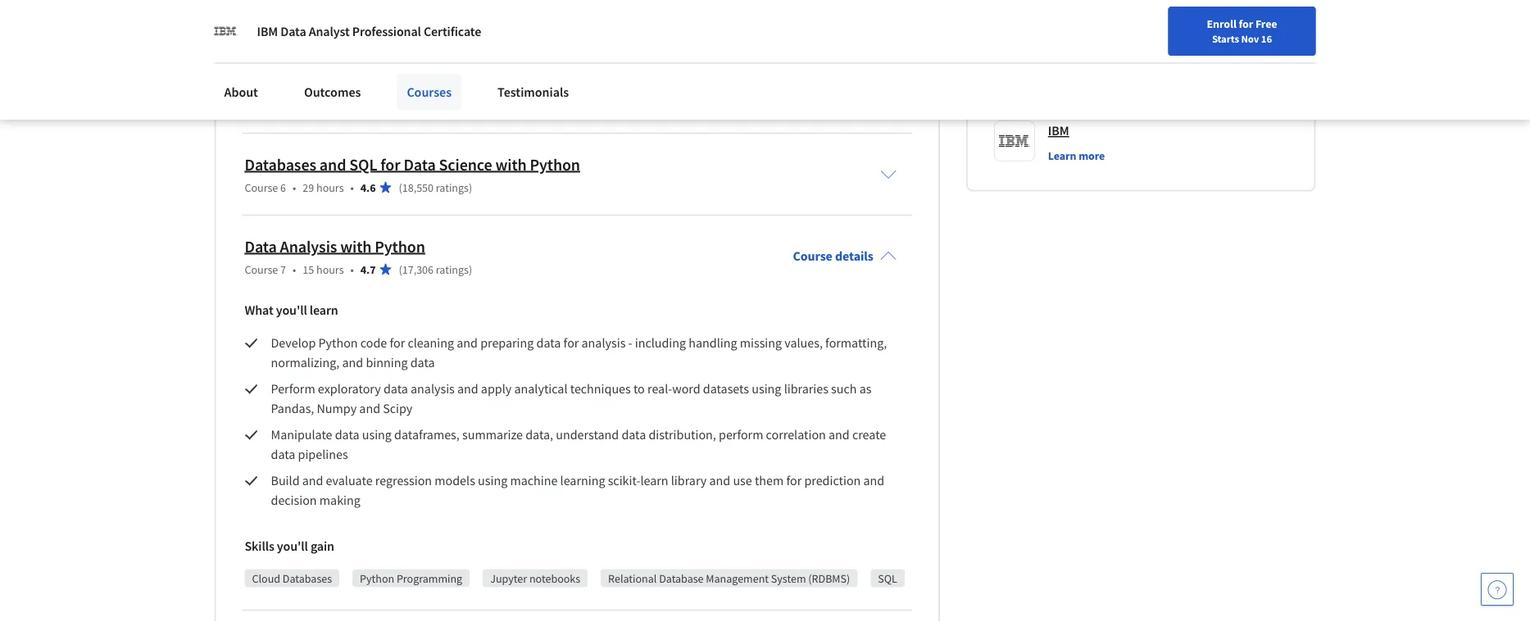 Task type: vqa. For each thing, say whether or not it's contained in the screenshot.
travel inside "With Education From An Illinois Mba, You Will Be Prepared For A Variety Of Managerial And Executive Positions. Our Graduates Have Gone On To Work For Fortune 500 Companies Including Microsoft, Walmart, And Mgm Resorts. Whether Your Passion Lies In The Travel Industry, Engineering, Or Healthcare, The Imba Will Set You Up For Success In Roles Across All Industries And Sectors."
no



Task type: describe. For each thing, give the bounding box(es) containing it.
( 18,550 ratings )
[[399, 180, 472, 195]]

python left programming
[[360, 571, 395, 586]]

scikit-
[[608, 473, 641, 489]]

summarize
[[462, 427, 523, 443]]

relational
[[608, 571, 657, 586]]

and up course 6 • 29 hours •
[[320, 154, 346, 175]]

) for 33,855 ratings
[[469, 16, 472, 31]]

english button
[[1187, 0, 1286, 53]]

databases and sql for data science with python
[[245, 154, 580, 175]]

ratings right 3,684
[[425, 98, 458, 113]]

for up 4.5
[[351, 72, 371, 93]]

analysis inside develop python code for cleaning and preparing data for analysis - including handling missing values, formatting, normalizing, and binning data
[[582, 335, 626, 351]]

learn inside build and evaluate regression models using machine learning scikit-learn library and use them for prediction and decision making
[[641, 473, 669, 489]]

making
[[320, 492, 361, 509]]

17,306
[[402, 262, 434, 277]]

data up course 7 • 15 hours •
[[245, 236, 277, 257]]

what you'll learn
[[245, 302, 338, 318]]

develop python code for cleaning and preparing data for analysis - including handling missing values, formatting, normalizing, and binning data
[[271, 335, 890, 371]]

3,684
[[397, 98, 422, 113]]

techniques
[[570, 381, 631, 397]]

data down to
[[622, 427, 646, 443]]

ratings for 18,550
[[436, 180, 469, 195]]

8 hours •
[[303, 98, 348, 113]]

numpy
[[317, 400, 357, 417]]

manipulate
[[271, 427, 332, 443]]

databases and sql for data science with python link
[[245, 154, 580, 175]]

learn
[[1049, 148, 1077, 163]]

course for course 7 • 15 hours •
[[245, 262, 278, 277]]

real-
[[648, 381, 673, 397]]

perform
[[719, 427, 764, 443]]

course 4 • 25 hours •
[[245, 16, 354, 31]]

your
[[1099, 19, 1121, 34]]

course for course 5
[[245, 98, 278, 113]]

( 17,306 ratings )
[[399, 262, 472, 277]]

data up 18,550
[[404, 154, 436, 175]]

use
[[733, 473, 752, 489]]

analyst
[[309, 23, 350, 39]]

such
[[831, 381, 857, 397]]

using inside the perform exploratory data analysis and apply analytical techniques to real-word datasets using libraries such as pandas, numpy and scipy
[[752, 381, 782, 397]]

python inside develop python code for cleaning and preparing data for analysis - including handling missing values, formatting, normalizing, and binning data
[[319, 335, 358, 351]]

manipulate data using dataframes, summarize data, understand data distribution, perform correlation and create data pipelines
[[271, 427, 889, 463]]

and right prediction
[[864, 473, 885, 489]]

missing
[[740, 335, 782, 351]]

• right 7
[[293, 262, 296, 277]]

1 vertical spatial science
[[439, 154, 492, 175]]

• right 4
[[293, 16, 296, 31]]

python up course 5
[[245, 72, 295, 93]]

analysis inside the perform exploratory data analysis and apply analytical techniques to real-word datasets using libraries such as pandas, numpy and scipy
[[411, 381, 455, 397]]

and right the cleaning
[[457, 335, 478, 351]]

libraries
[[784, 381, 829, 397]]

python project for data science
[[245, 72, 463, 93]]

cloud databases
[[252, 571, 332, 586]]

ibm image
[[214, 20, 237, 43]]

python up the 17,306 at the left top
[[375, 236, 425, 257]]

for inside the enroll for free starts nov 16
[[1239, 16, 1254, 31]]

0 horizontal spatial learn
[[310, 302, 338, 318]]

database
[[659, 571, 704, 586]]

build and evaluate regression models using machine learning scikit-learn library and use them for prediction and decision making
[[271, 473, 888, 509]]

about link
[[214, 74, 268, 110]]

and left "use"
[[710, 473, 731, 489]]

management
[[706, 571, 769, 586]]

you'll for gain
[[277, 538, 308, 555]]

data right preparing at bottom
[[537, 335, 561, 351]]

apply
[[481, 381, 512, 397]]

find
[[1076, 19, 1097, 34]]

hours for 25
[[317, 16, 344, 31]]

data analysis with python
[[245, 236, 425, 257]]

1 ( from the top
[[399, 16, 402, 31]]

-
[[629, 335, 633, 351]]

new
[[1123, 19, 1145, 34]]

course left 4
[[245, 16, 278, 31]]

dataframes,
[[394, 427, 460, 443]]

course for course 6 • 29 hours •
[[245, 180, 278, 195]]

develop
[[271, 335, 316, 351]]

starts
[[1213, 32, 1240, 45]]

build
[[271, 473, 300, 489]]

ratings for 17,306
[[436, 262, 469, 277]]

including
[[635, 335, 686, 351]]

for inside build and evaluate regression models using machine learning scikit-learn library and use them for prediction and decision making
[[787, 473, 802, 489]]

4.6 for course 6 • 29 hours •
[[361, 180, 376, 195]]

8
[[303, 98, 309, 113]]

word
[[673, 381, 701, 397]]

relational database management system (rdbms)
[[608, 571, 850, 586]]

as
[[860, 381, 872, 397]]

cleaning
[[408, 335, 454, 351]]

python project for data science link
[[245, 72, 463, 93]]

create
[[853, 427, 887, 443]]

4.5
[[355, 98, 370, 113]]

data up build
[[271, 446, 295, 463]]

and left apply
[[457, 381, 479, 397]]

perform
[[271, 381, 315, 397]]

project
[[298, 72, 348, 93]]

( for python
[[399, 262, 402, 277]]

perform exploratory data analysis and apply analytical techniques to real-word datasets using libraries such as pandas, numpy and scipy
[[271, 381, 875, 417]]

library
[[671, 473, 707, 489]]

• right 29
[[351, 180, 354, 195]]

exploratory
[[318, 381, 381, 397]]

15
[[303, 262, 314, 277]]

pipelines
[[298, 446, 348, 463]]

• right the analyst
[[351, 16, 354, 31]]

4.7
[[361, 262, 376, 277]]

cloud
[[252, 571, 280, 586]]

scipy
[[383, 400, 413, 417]]

and up the 'exploratory'
[[342, 355, 363, 371]]

29
[[303, 180, 314, 195]]

( 33,855 ratings )
[[399, 16, 472, 31]]

• right 6
[[293, 180, 296, 195]]

) for 18,550 ratings
[[469, 180, 472, 195]]

for up techniques
[[564, 335, 579, 351]]



Task type: locate. For each thing, give the bounding box(es) containing it.
learn down 15
[[310, 302, 338, 318]]

ratings right 18,550
[[436, 180, 469, 195]]

ibm data analyst professional certificate
[[257, 23, 481, 39]]

enroll
[[1207, 16, 1237, 31]]

regression
[[375, 473, 432, 489]]

sql
[[349, 154, 377, 175], [878, 571, 898, 586]]

more
[[1079, 148, 1105, 163]]

( for for
[[399, 180, 402, 195]]

) right "courses"
[[458, 98, 461, 113]]

gain
[[311, 538, 334, 555]]

skills you'll gain
[[245, 538, 334, 555]]

courses link
[[397, 74, 462, 110]]

data down numpy
[[335, 427, 360, 443]]

and
[[320, 154, 346, 175], [457, 335, 478, 351], [342, 355, 363, 371], [457, 381, 479, 397], [359, 400, 380, 417], [829, 427, 850, 443], [302, 473, 323, 489], [710, 473, 731, 489], [864, 473, 885, 489]]

to
[[634, 381, 645, 397]]

professional
[[352, 23, 421, 39]]

0 vertical spatial sql
[[349, 154, 377, 175]]

sql right "(rdbms)"
[[878, 571, 898, 586]]

distribution,
[[649, 427, 716, 443]]

you'll left "gain"
[[277, 538, 308, 555]]

details
[[835, 248, 874, 264]]

python programming
[[360, 571, 463, 586]]

using right models at the left of the page
[[478, 473, 508, 489]]

nov
[[1242, 32, 1260, 45]]

course left 6
[[245, 180, 278, 195]]

help center image
[[1488, 580, 1508, 599]]

and left scipy
[[359, 400, 380, 417]]

datasets
[[703, 381, 749, 397]]

• left 4.7
[[351, 262, 354, 277]]

data left the analyst
[[281, 23, 306, 39]]

0 horizontal spatial using
[[362, 427, 392, 443]]

1 vertical spatial (
[[399, 180, 402, 195]]

0 vertical spatial (
[[399, 16, 402, 31]]

2 vertical spatial (
[[399, 262, 402, 277]]

using inside build and evaluate regression models using machine learning scikit-learn library and use them for prediction and decision making
[[478, 473, 508, 489]]

0 vertical spatial learn
[[310, 302, 338, 318]]

for right them
[[787, 473, 802, 489]]

course inside dropdown button
[[793, 248, 833, 264]]

for up nov
[[1239, 16, 1254, 31]]

4.6 right the analyst
[[361, 16, 376, 31]]

ibm link
[[1049, 120, 1070, 141]]

• left 4.5
[[345, 98, 348, 113]]

normalizing,
[[271, 355, 340, 371]]

course left "5"
[[245, 98, 278, 113]]

you'll right what
[[276, 302, 307, 318]]

course details
[[793, 248, 874, 264]]

data up 3,684
[[375, 72, 407, 93]]

1 horizontal spatial with
[[496, 154, 527, 175]]

binning
[[366, 355, 408, 371]]

and up decision
[[302, 473, 323, 489]]

0 horizontal spatial analysis
[[411, 381, 455, 397]]

ratings right the 17,306 at the left top
[[436, 262, 469, 277]]

outcomes
[[304, 84, 361, 100]]

prediction
[[805, 473, 861, 489]]

( right 4.7
[[399, 262, 402, 277]]

notebooks
[[530, 571, 581, 586]]

1 horizontal spatial ibm
[[1049, 123, 1070, 139]]

for
[[1239, 16, 1254, 31], [351, 72, 371, 93], [381, 154, 401, 175], [390, 335, 405, 351], [564, 335, 579, 351], [787, 473, 802, 489]]

career
[[1147, 19, 1179, 34]]

) for 17,306 ratings
[[469, 262, 472, 277]]

jupyter notebooks
[[490, 571, 581, 586]]

analysis up scipy
[[411, 381, 455, 397]]

analysis left "-"
[[582, 335, 626, 351]]

ratings right 33,855
[[436, 16, 469, 31]]

certificate
[[424, 23, 481, 39]]

ibm
[[257, 23, 278, 39], [1049, 123, 1070, 139]]

hours
[[317, 16, 344, 31], [311, 98, 338, 113], [317, 180, 344, 195], [317, 262, 344, 277]]

skills
[[245, 538, 274, 555]]

learn more button
[[1049, 147, 1105, 164]]

3,684 ratings )
[[397, 98, 461, 113]]

ibm for ibm
[[1049, 123, 1070, 139]]

course 6 • 29 hours •
[[245, 180, 354, 195]]

system
[[771, 571, 806, 586]]

(rdbms)
[[809, 571, 850, 586]]

analysis
[[280, 236, 337, 257]]

data,
[[526, 427, 554, 443]]

outcomes link
[[294, 74, 371, 110]]

0 vertical spatial analysis
[[582, 335, 626, 351]]

using inside manipulate data using dataframes, summarize data, understand data distribution, perform correlation and create data pipelines
[[362, 427, 392, 443]]

hours for 15
[[317, 262, 344, 277]]

course 7 • 15 hours •
[[245, 262, 354, 277]]

18,550
[[402, 180, 434, 195]]

( left certificate
[[399, 16, 402, 31]]

16
[[1262, 32, 1273, 45]]

0 horizontal spatial with
[[340, 236, 372, 257]]

find your new career link
[[1068, 16, 1187, 37]]

1 vertical spatial learn
[[641, 473, 669, 489]]

0 vertical spatial you'll
[[276, 302, 307, 318]]

6
[[281, 180, 286, 195]]

understand
[[556, 427, 619, 443]]

1 vertical spatial analysis
[[411, 381, 455, 397]]

science up 3,684 ratings )
[[410, 72, 463, 93]]

33,855
[[402, 16, 434, 31]]

1 vertical spatial 4.6
[[361, 180, 376, 195]]

using left libraries
[[752, 381, 782, 397]]

code
[[361, 335, 387, 351]]

databases down "gain"
[[283, 571, 332, 586]]

for up ( 18,550 ratings )
[[381, 154, 401, 175]]

0 vertical spatial using
[[752, 381, 782, 397]]

enroll for free starts nov 16
[[1207, 16, 1278, 45]]

course for course details
[[793, 248, 833, 264]]

with
[[496, 154, 527, 175], [340, 236, 372, 257]]

1 vertical spatial you'll
[[277, 538, 308, 555]]

course 5
[[245, 98, 286, 113]]

3 ( from the top
[[399, 262, 402, 277]]

0 horizontal spatial ibm
[[257, 23, 278, 39]]

and left create
[[829, 427, 850, 443]]

learning
[[560, 473, 605, 489]]

find your new career
[[1076, 19, 1179, 34]]

) right 18,550
[[469, 180, 472, 195]]

0 horizontal spatial sql
[[349, 154, 377, 175]]

with down testimonials link
[[496, 154, 527, 175]]

0 vertical spatial ibm
[[257, 23, 278, 39]]

free
[[1256, 16, 1278, 31]]

( down databases and sql for data science with python
[[399, 180, 402, 195]]

you'll for learn
[[276, 302, 307, 318]]

preparing
[[481, 335, 534, 351]]

data inside the perform exploratory data analysis and apply analytical techniques to real-word datasets using libraries such as pandas, numpy and scipy
[[384, 381, 408, 397]]

ibm for ibm data analyst professional certificate
[[257, 23, 278, 39]]

1 vertical spatial using
[[362, 427, 392, 443]]

science up ( 18,550 ratings )
[[439, 154, 492, 175]]

evaluate
[[326, 473, 373, 489]]

hours right 15
[[317, 262, 344, 277]]

course left 7
[[245, 262, 278, 277]]

models
[[435, 473, 475, 489]]

1 horizontal spatial using
[[478, 473, 508, 489]]

) right the 17,306 at the left top
[[469, 262, 472, 277]]

ibm up learn
[[1049, 123, 1070, 139]]

about
[[224, 84, 258, 100]]

them
[[755, 473, 784, 489]]

formatting,
[[826, 335, 887, 351]]

1 4.6 from the top
[[361, 16, 376, 31]]

0 vertical spatial science
[[410, 72, 463, 93]]

1 horizontal spatial analysis
[[582, 335, 626, 351]]

ratings for 33,855
[[436, 16, 469, 31]]

0 vertical spatial with
[[496, 154, 527, 175]]

0 vertical spatial databases
[[245, 154, 316, 175]]

python
[[245, 72, 295, 93], [530, 154, 580, 175], [375, 236, 425, 257], [319, 335, 358, 351], [360, 571, 395, 586]]

5
[[281, 98, 286, 113]]

2 vertical spatial using
[[478, 473, 508, 489]]

show notifications image
[[1309, 20, 1329, 40]]

ibm left 4
[[257, 23, 278, 39]]

4.6 left 18,550
[[361, 180, 376, 195]]

using down scipy
[[362, 427, 392, 443]]

science
[[410, 72, 463, 93], [439, 154, 492, 175]]

1 vertical spatial with
[[340, 236, 372, 257]]

python down testimonials link
[[530, 154, 580, 175]]

data down the cleaning
[[411, 355, 435, 371]]

learn left the library
[[641, 473, 669, 489]]

1 vertical spatial ibm
[[1049, 123, 1070, 139]]

sql down 4.5
[[349, 154, 377, 175]]

machine
[[510, 473, 558, 489]]

) right 33,855
[[469, 16, 472, 31]]

course left details
[[793, 248, 833, 264]]

hours right 29
[[317, 180, 344, 195]]

correlation
[[766, 427, 826, 443]]

for up binning
[[390, 335, 405, 351]]

0 vertical spatial 4.6
[[361, 16, 376, 31]]

2 ( from the top
[[399, 180, 402, 195]]

None search field
[[234, 10, 627, 43]]

and inside manipulate data using dataframes, summarize data, understand data distribution, perform correlation and create data pipelines
[[829, 427, 850, 443]]

data
[[281, 23, 306, 39], [375, 72, 407, 93], [404, 154, 436, 175], [245, 236, 277, 257]]

handling
[[689, 335, 738, 351]]

hours right 25
[[317, 16, 344, 31]]

hours for 29
[[317, 180, 344, 195]]

learn more
[[1049, 148, 1105, 163]]

data up scipy
[[384, 381, 408, 397]]

what
[[245, 302, 274, 318]]

databases up 6
[[245, 154, 316, 175]]

)
[[469, 16, 472, 31], [458, 98, 461, 113], [469, 180, 472, 195], [469, 262, 472, 277]]

databases
[[245, 154, 316, 175], [283, 571, 332, 586]]

data analysis with python link
[[245, 236, 425, 257]]

testimonials
[[498, 84, 569, 100]]

1 vertical spatial sql
[[878, 571, 898, 586]]

1 vertical spatial databases
[[283, 571, 332, 586]]

pandas,
[[271, 400, 314, 417]]

jupyter
[[490, 571, 527, 586]]

1 horizontal spatial sql
[[878, 571, 898, 586]]

python left code
[[319, 335, 358, 351]]

hours right 8
[[311, 98, 338, 113]]

analytical
[[514, 381, 568, 397]]

with up 4.7
[[340, 236, 372, 257]]

1 horizontal spatial learn
[[641, 473, 669, 489]]

values,
[[785, 335, 823, 351]]

2 4.6 from the top
[[361, 180, 376, 195]]

4.6 for course 4 • 25 hours •
[[361, 16, 376, 31]]

2 horizontal spatial using
[[752, 381, 782, 397]]

(
[[399, 16, 402, 31], [399, 180, 402, 195], [399, 262, 402, 277]]



